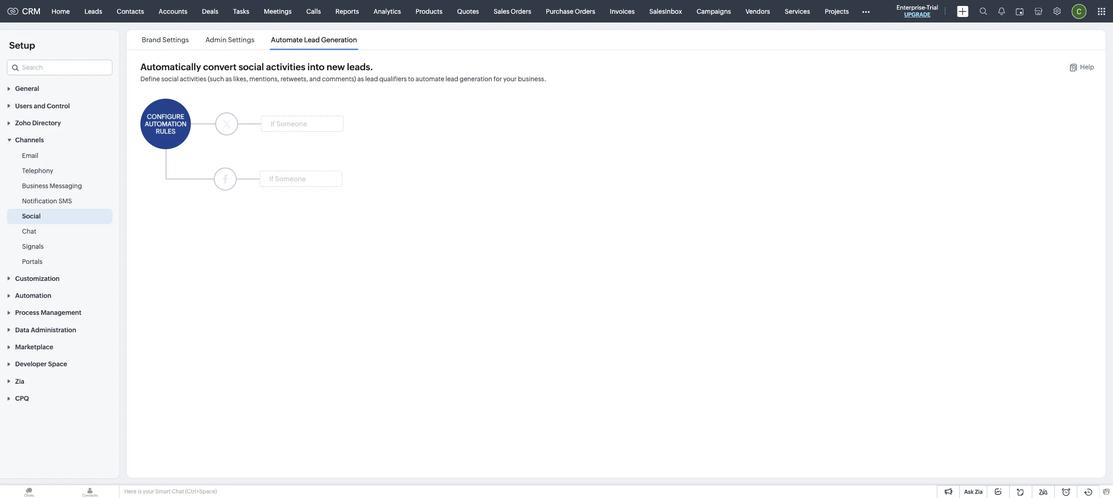 Task type: vqa. For each thing, say whether or not it's contained in the screenshot.
Add
no



Task type: locate. For each thing, give the bounding box(es) containing it.
channels
[[15, 136, 44, 144]]

accounts link
[[151, 0, 195, 22]]

developer space
[[15, 361, 67, 368]]

2 settings from the left
[[228, 36, 255, 44]]

settings
[[162, 36, 189, 44], [228, 36, 255, 44]]

likes,
[[233, 75, 248, 83]]

1 horizontal spatial lead
[[446, 75, 459, 83]]

social
[[239, 62, 264, 72], [161, 75, 179, 83]]

projects link
[[818, 0, 857, 22]]

calls
[[306, 8, 321, 15]]

1 horizontal spatial settings
[[228, 36, 255, 44]]

telephony link
[[22, 166, 53, 176]]

as down leads.
[[358, 75, 364, 83]]

your
[[504, 75, 517, 83], [143, 488, 154, 495]]

orders right sales
[[511, 8, 531, 15]]

as left likes,
[[225, 75, 232, 83]]

settings for brand settings
[[162, 36, 189, 44]]

chat link
[[22, 227, 36, 236]]

salesinbox
[[650, 8, 682, 15]]

zoho directory button
[[0, 114, 119, 131]]

signals
[[22, 243, 44, 250]]

1 horizontal spatial social
[[239, 62, 264, 72]]

profile element
[[1067, 0, 1092, 22]]

0 horizontal spatial zia
[[15, 378, 24, 385]]

and right users at the left of page
[[34, 102, 45, 110]]

orders inside purchase orders link
[[575, 8, 595, 15]]

tasks link
[[226, 0, 257, 22]]

define social activities (such as likes, mentions, retweets, and comments) as lead qualifiers to automate lead generation for your business.
[[140, 75, 546, 83]]

activities left "(such"
[[180, 75, 206, 83]]

lead right automate
[[446, 75, 459, 83]]

products
[[416, 8, 443, 15]]

automate
[[271, 36, 303, 44]]

portals
[[22, 258, 43, 265]]

settings right the brand
[[162, 36, 189, 44]]

and down into
[[310, 75, 321, 83]]

retweets,
[[281, 75, 308, 83]]

settings right admin
[[228, 36, 255, 44]]

telephony
[[22, 167, 53, 175]]

users
[[15, 102, 32, 110]]

1 vertical spatial chat
[[172, 488, 184, 495]]

activities
[[266, 62, 306, 72], [180, 75, 206, 83]]

0 vertical spatial activities
[[266, 62, 306, 72]]

profile image
[[1072, 4, 1087, 19]]

0 horizontal spatial as
[[225, 75, 232, 83]]

invoices link
[[603, 0, 642, 22]]

contacts image
[[61, 485, 119, 498]]

social down automatically
[[161, 75, 179, 83]]

marketplace
[[15, 343, 53, 351]]

customization button
[[0, 270, 119, 287]]

1 lead from the left
[[365, 75, 378, 83]]

None field
[[7, 60, 112, 75]]

activities up retweets,
[[266, 62, 306, 72]]

and
[[310, 75, 321, 83], [34, 102, 45, 110]]

your right for
[[504, 75, 517, 83]]

home
[[52, 8, 70, 15]]

zia right ask
[[975, 489, 983, 495]]

salesinbox link
[[642, 0, 690, 22]]

ask zia
[[965, 489, 983, 495]]

settings for admin settings
[[228, 36, 255, 44]]

1 settings from the left
[[162, 36, 189, 44]]

1 vertical spatial activities
[[180, 75, 206, 83]]

1 horizontal spatial and
[[310, 75, 321, 83]]

trial
[[927, 4, 939, 11]]

0 vertical spatial your
[[504, 75, 517, 83]]

reports
[[336, 8, 359, 15]]

meetings
[[264, 8, 292, 15]]

orders right purchase in the top of the page
[[575, 8, 595, 15]]

services
[[785, 8, 810, 15]]

0 horizontal spatial chat
[[22, 228, 36, 235]]

zia button
[[0, 372, 119, 390]]

users and control
[[15, 102, 70, 110]]

automation
[[15, 292, 51, 299]]

1 vertical spatial your
[[143, 488, 154, 495]]

deals link
[[195, 0, 226, 22]]

contacts link
[[110, 0, 151, 22]]

invoices
[[610, 8, 635, 15]]

generation
[[460, 75, 493, 83]]

1 as from the left
[[225, 75, 232, 83]]

data administration
[[15, 326, 76, 334]]

1 vertical spatial and
[[34, 102, 45, 110]]

0 horizontal spatial lead
[[365, 75, 378, 83]]

1 horizontal spatial your
[[504, 75, 517, 83]]

0 horizontal spatial orders
[[511, 8, 531, 15]]

1 horizontal spatial orders
[[575, 8, 595, 15]]

directory
[[32, 119, 61, 127]]

1 horizontal spatial activities
[[266, 62, 306, 72]]

automate lead generation link
[[270, 36, 359, 44]]

social up likes,
[[239, 62, 264, 72]]

zia
[[15, 378, 24, 385], [975, 489, 983, 495]]

sales
[[494, 8, 510, 15]]

signals element
[[993, 0, 1011, 22]]

(such
[[208, 75, 224, 83]]

1 horizontal spatial as
[[358, 75, 364, 83]]

1 vertical spatial social
[[161, 75, 179, 83]]

0 vertical spatial chat
[[22, 228, 36, 235]]

2 orders from the left
[[575, 8, 595, 15]]

home link
[[44, 0, 77, 22]]

0 vertical spatial zia
[[15, 378, 24, 385]]

deals
[[202, 8, 218, 15]]

0 horizontal spatial social
[[161, 75, 179, 83]]

chat down social link
[[22, 228, 36, 235]]

to
[[408, 75, 414, 83]]

your right is
[[143, 488, 154, 495]]

list
[[134, 30, 365, 50]]

chat right "smart"
[[172, 488, 184, 495]]

lead
[[365, 75, 378, 83], [446, 75, 459, 83]]

quotes
[[457, 8, 479, 15]]

calendar image
[[1016, 8, 1024, 15]]

meetings link
[[257, 0, 299, 22]]

for
[[494, 75, 502, 83]]

1 vertical spatial zia
[[975, 489, 983, 495]]

orders inside sales orders link
[[511, 8, 531, 15]]

lead down leads.
[[365, 75, 378, 83]]

leads link
[[77, 0, 110, 22]]

tasks
[[233, 8, 249, 15]]

automatically
[[140, 62, 201, 72]]

data administration button
[[0, 321, 119, 338]]

social
[[22, 213, 41, 220]]

rules
[[156, 128, 176, 135]]

orders
[[511, 8, 531, 15], [575, 8, 595, 15]]

convert
[[203, 62, 237, 72]]

zia up cpq at the bottom left of page
[[15, 378, 24, 385]]

1 horizontal spatial zia
[[975, 489, 983, 495]]

1 horizontal spatial chat
[[172, 488, 184, 495]]

accounts
[[159, 8, 187, 15]]

0 horizontal spatial settings
[[162, 36, 189, 44]]

purchase
[[546, 8, 574, 15]]

1 orders from the left
[[511, 8, 531, 15]]

0 horizontal spatial your
[[143, 488, 154, 495]]

0 horizontal spatial and
[[34, 102, 45, 110]]

here is your smart chat (ctrl+space)
[[124, 488, 217, 495]]

leads
[[85, 8, 102, 15]]

control
[[47, 102, 70, 110]]

automatically convert social activities  into new leads.
[[140, 62, 373, 72]]

0 horizontal spatial activities
[[180, 75, 206, 83]]



Task type: describe. For each thing, give the bounding box(es) containing it.
help
[[1081, 63, 1095, 71]]

business.
[[518, 75, 546, 83]]

enterprise-
[[897, 4, 927, 11]]

developer space button
[[0, 355, 119, 372]]

search element
[[974, 0, 993, 22]]

0 vertical spatial social
[[239, 62, 264, 72]]

automation button
[[0, 287, 119, 304]]

notification sms
[[22, 198, 72, 205]]

create menu element
[[952, 0, 974, 22]]

projects
[[825, 8, 849, 15]]

business messaging link
[[22, 181, 82, 191]]

automation
[[145, 120, 187, 128]]

zoho directory
[[15, 119, 61, 127]]

services link
[[778, 0, 818, 22]]

management
[[41, 309, 81, 316]]

Search text field
[[7, 60, 112, 75]]

here
[[124, 488, 137, 495]]

sales orders link
[[487, 0, 539, 22]]

cpq
[[15, 395, 29, 402]]

reports link
[[328, 0, 366, 22]]

email link
[[22, 151, 38, 160]]

campaigns
[[697, 8, 731, 15]]

messaging
[[50, 182, 82, 190]]

quotes link
[[450, 0, 487, 22]]

admin settings link
[[204, 36, 256, 44]]

new
[[327, 62, 345, 72]]

purchase orders link
[[539, 0, 603, 22]]

brand settings
[[142, 36, 189, 44]]

signals image
[[999, 7, 1005, 15]]

generation
[[321, 36, 357, 44]]

(ctrl+space)
[[185, 488, 217, 495]]

general
[[15, 85, 39, 92]]

admin settings
[[206, 36, 255, 44]]

email
[[22, 152, 38, 159]]

orders for sales orders
[[511, 8, 531, 15]]

2 as from the left
[[358, 75, 364, 83]]

users and control button
[[0, 97, 119, 114]]

brand
[[142, 36, 161, 44]]

chats image
[[0, 485, 58, 498]]

notification
[[22, 198, 57, 205]]

business
[[22, 182, 48, 190]]

0 vertical spatial and
[[310, 75, 321, 83]]

configure automation rules
[[145, 113, 187, 135]]

sms
[[58, 198, 72, 205]]

process
[[15, 309, 39, 316]]

signals link
[[22, 242, 44, 251]]

brand settings link
[[140, 36, 190, 44]]

create menu image
[[957, 6, 969, 17]]

channels region
[[0, 148, 119, 270]]

search image
[[980, 7, 988, 15]]

leads.
[[347, 62, 373, 72]]

zoho
[[15, 119, 31, 127]]

is
[[138, 488, 142, 495]]

process management
[[15, 309, 81, 316]]

chat inside the channels region
[[22, 228, 36, 235]]

vendors
[[746, 8, 770, 15]]

admin
[[206, 36, 227, 44]]

list containing brand settings
[[134, 30, 365, 50]]

analytics link
[[366, 0, 408, 22]]

products link
[[408, 0, 450, 22]]

crm link
[[7, 6, 41, 16]]

mentions,
[[250, 75, 279, 83]]

automate
[[416, 75, 444, 83]]

zia inside dropdown button
[[15, 378, 24, 385]]

vendors link
[[739, 0, 778, 22]]

administration
[[31, 326, 76, 334]]

smart
[[155, 488, 171, 495]]

crm
[[22, 6, 41, 16]]

analytics
[[374, 8, 401, 15]]

orders for purchase orders
[[575, 8, 595, 15]]

data
[[15, 326, 29, 334]]

purchase orders
[[546, 8, 595, 15]]

cpq button
[[0, 390, 119, 407]]

customization
[[15, 275, 60, 282]]

Other Modules field
[[857, 4, 876, 19]]

space
[[48, 361, 67, 368]]

developer
[[15, 361, 47, 368]]

define
[[140, 75, 160, 83]]

enterprise-trial upgrade
[[897, 4, 939, 18]]

notification sms link
[[22, 197, 72, 206]]

automate lead generation
[[271, 36, 357, 44]]

ask
[[965, 489, 974, 495]]

2 lead from the left
[[446, 75, 459, 83]]

general button
[[0, 80, 119, 97]]

and inside dropdown button
[[34, 102, 45, 110]]

campaigns link
[[690, 0, 739, 22]]



